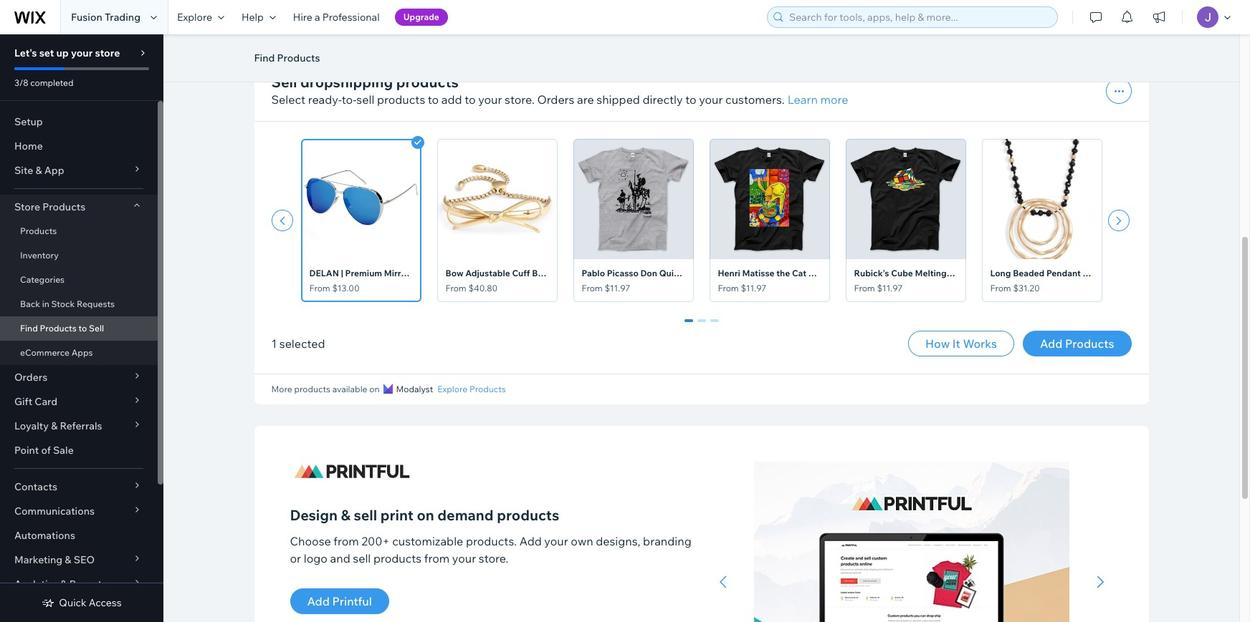 Task type: locate. For each thing, give the bounding box(es) containing it.
0 horizontal spatial sell
[[89, 323, 104, 334]]

2 horizontal spatial add
[[1040, 337, 1063, 351]]

store. down products. at left bottom
[[479, 552, 509, 566]]

find inside 'button'
[[254, 52, 275, 65]]

app
[[44, 164, 64, 177]]

ecommerce apps link
[[0, 341, 158, 366]]

and
[[330, 552, 350, 566]]

& left seo
[[65, 554, 71, 567]]

own
[[571, 535, 593, 549]]

from $31.20
[[990, 283, 1040, 294]]

2 horizontal spatial $11.97
[[877, 283, 903, 294]]

6 from from the left
[[990, 283, 1011, 294]]

on up customizable
[[417, 507, 434, 525]]

1 horizontal spatial from $11.97
[[718, 283, 766, 294]]

1 horizontal spatial find
[[254, 52, 275, 65]]

& right site
[[35, 164, 42, 177]]

back in stock requests link
[[0, 292, 158, 317]]

fusion trading
[[71, 11, 141, 24]]

products inside 'button'
[[277, 52, 320, 65]]

access
[[89, 597, 122, 610]]

$31.20
[[1013, 283, 1040, 294]]

1 vertical spatial from
[[424, 552, 450, 566]]

0 horizontal spatial 1
[[271, 337, 277, 351]]

0 1 2
[[686, 320, 717, 333]]

to
[[428, 92, 439, 107], [465, 92, 476, 107], [685, 92, 696, 107], [78, 323, 87, 334]]

2 vertical spatial sell
[[353, 552, 371, 566]]

2 vertical spatial add
[[307, 595, 330, 609]]

1 $11.97 from the left
[[605, 283, 630, 294]]

0 vertical spatial find
[[254, 52, 275, 65]]

find inside sidebar element
[[20, 323, 38, 334]]

1 vertical spatial on
[[417, 507, 434, 525]]

& up quick
[[60, 578, 67, 591]]

to inside sidebar element
[[78, 323, 87, 334]]

learn more link
[[788, 91, 848, 108]]

customizable
[[392, 535, 463, 549]]

find down back
[[20, 323, 38, 334]]

find down help button at left
[[254, 52, 275, 65]]

sell up select
[[271, 73, 297, 91]]

more
[[271, 384, 292, 395]]

3/8
[[14, 77, 28, 88]]

hire a professional
[[293, 11, 380, 24]]

& inside marketing & seo dropdown button
[[65, 554, 71, 567]]

explore right modalyst
[[437, 384, 468, 395]]

products
[[396, 73, 459, 91], [377, 92, 425, 107], [294, 384, 330, 395], [497, 507, 559, 525], [373, 552, 422, 566]]

0 horizontal spatial explore
[[177, 11, 212, 24]]

let's set up your store
[[14, 47, 120, 59]]

1 left selected
[[271, 337, 277, 351]]

products for find products to sell
[[40, 323, 77, 334]]

how it works
[[925, 337, 997, 351]]

add right products. at left bottom
[[519, 535, 542, 549]]

print
[[380, 507, 414, 525]]

choose
[[290, 535, 331, 549]]

& inside analytics & reports "popup button"
[[60, 578, 67, 591]]

1 horizontal spatial orders
[[537, 92, 575, 107]]

& for loyalty
[[51, 420, 58, 433]]

store. inside choose from 200+ customizable products. add your own designs, branding or logo and sell products from your store.
[[479, 552, 509, 566]]

orders left "are"
[[537, 92, 575, 107]]

1 vertical spatial explore
[[437, 384, 468, 395]]

1 from $11.97 from the left
[[582, 283, 630, 294]]

in
[[42, 299, 49, 310]]

explore
[[177, 11, 212, 24], [437, 384, 468, 395]]

analytics & reports
[[14, 578, 107, 591]]

0 vertical spatial sell
[[271, 73, 297, 91]]

& for marketing
[[65, 554, 71, 567]]

1 left the 2
[[699, 320, 704, 333]]

orders
[[537, 92, 575, 107], [14, 371, 47, 384]]

find products to sell link
[[0, 317, 158, 341]]

$13.00
[[332, 283, 360, 294]]

products down 200+
[[373, 552, 422, 566]]

from
[[334, 535, 359, 549], [424, 552, 450, 566]]

upgrade
[[403, 11, 439, 22]]

orders up "gift card"
[[14, 371, 47, 384]]

1 vertical spatial sell
[[89, 323, 104, 334]]

0 vertical spatial 1
[[699, 320, 704, 333]]

add down shirt
[[1040, 337, 1063, 351]]

explore left help
[[177, 11, 212, 24]]

directly
[[643, 92, 683, 107]]

1 vertical spatial store.
[[479, 552, 509, 566]]

reports
[[69, 578, 107, 591]]

0 horizontal spatial find
[[20, 323, 38, 334]]

upgrade button
[[395, 9, 448, 26]]

0 horizontal spatial from $11.97
[[582, 283, 630, 294]]

products inside button
[[1065, 337, 1114, 351]]

0 horizontal spatial add
[[307, 595, 330, 609]]

& inside site & app dropdown button
[[35, 164, 42, 177]]

sell up 200+
[[354, 507, 377, 525]]

& right "design" on the left bottom of page
[[341, 507, 351, 525]]

more
[[820, 92, 848, 107]]

to down back in stock requests link
[[78, 323, 87, 334]]

0 horizontal spatial $11.97
[[605, 283, 630, 294]]

200+
[[362, 535, 390, 549]]

products.
[[466, 535, 517, 549]]

sell
[[271, 73, 297, 91], [89, 323, 104, 334]]

printful
[[332, 595, 372, 609]]

1 horizontal spatial 1
[[699, 320, 704, 333]]

0 horizontal spatial from
[[334, 535, 359, 549]]

sell inside sell dropshipping products select ready-to-sell products to add to your store. orders are shipped directly to your customers. learn more
[[271, 73, 297, 91]]

your
[[71, 47, 93, 59], [478, 92, 502, 107], [699, 92, 723, 107], [544, 535, 568, 549], [452, 552, 476, 566]]

5 from from the left
[[854, 283, 875, 294]]

0 vertical spatial store.
[[505, 92, 535, 107]]

back in stock requests
[[20, 299, 115, 310]]

& inside loyalty & referrals dropdown button
[[51, 420, 58, 433]]

1 horizontal spatial add
[[519, 535, 542, 549]]

home link
[[0, 134, 158, 158]]

to left add
[[428, 92, 439, 107]]

products inside popup button
[[42, 201, 85, 214]]

melting,
[[915, 268, 949, 279]]

2 from $11.97 from the left
[[718, 283, 766, 294]]

hire
[[293, 11, 312, 24]]

inventory link
[[0, 244, 158, 268]]

add
[[1040, 337, 1063, 351], [519, 535, 542, 549], [307, 595, 330, 609]]

& right loyalty
[[51, 420, 58, 433]]

from up and on the bottom left
[[334, 535, 359, 549]]

your down products. at left bottom
[[452, 552, 476, 566]]

or
[[290, 552, 301, 566]]

1 horizontal spatial from
[[424, 552, 450, 566]]

to right add
[[465, 92, 476, 107]]

sell right and on the bottom left
[[353, 552, 371, 566]]

0 vertical spatial explore
[[177, 11, 212, 24]]

more products available on
[[271, 384, 380, 395]]

categories
[[20, 275, 65, 285]]

explore for explore
[[177, 11, 212, 24]]

0 vertical spatial from
[[334, 535, 359, 549]]

store. left "are"
[[505, 92, 535, 107]]

from
[[309, 283, 330, 294], [445, 283, 466, 294], [582, 283, 603, 294], [718, 283, 739, 294], [854, 283, 875, 294], [990, 283, 1011, 294]]

loyalty
[[14, 420, 49, 433]]

1 horizontal spatial $11.97
[[741, 283, 766, 294]]

help button
[[233, 0, 284, 34]]

0 horizontal spatial on
[[369, 384, 380, 395]]

0 vertical spatial orders
[[537, 92, 575, 107]]

2 from from the left
[[445, 283, 466, 294]]

from $13.00
[[309, 283, 360, 294]]

3 $11.97 from the left
[[877, 283, 903, 294]]

1 vertical spatial add
[[519, 535, 542, 549]]

sell dropshipping products select ready-to-sell products to add to your store. orders are shipped directly to your customers. learn more
[[271, 73, 848, 107]]

0
[[686, 320, 691, 333]]

professional
[[322, 11, 380, 24]]

your right 'up'
[[71, 47, 93, 59]]

point of sale
[[14, 444, 74, 457]]

1 horizontal spatial explore
[[437, 384, 468, 395]]

automations
[[14, 530, 75, 543]]

products up products. at left bottom
[[497, 507, 559, 525]]

& for site
[[35, 164, 42, 177]]

add left printful
[[307, 595, 330, 609]]

sell down requests
[[89, 323, 104, 334]]

0 horizontal spatial orders
[[14, 371, 47, 384]]

add for add printful
[[307, 595, 330, 609]]

let's
[[14, 47, 37, 59]]

help
[[242, 11, 264, 24]]

0 vertical spatial add
[[1040, 337, 1063, 351]]

1 horizontal spatial on
[[417, 507, 434, 525]]

ecommerce apps
[[20, 348, 93, 358]]

on
[[369, 384, 380, 395], [417, 507, 434, 525]]

1 vertical spatial find
[[20, 323, 38, 334]]

analytics & reports button
[[0, 573, 158, 597]]

orders button
[[0, 366, 158, 390]]

store. inside sell dropshipping products select ready-to-sell products to add to your store. orders are shipped directly to your customers. learn more
[[505, 92, 535, 107]]

works
[[963, 337, 997, 351]]

sell down 'dropshipping'
[[356, 92, 374, 107]]

1 horizontal spatial sell
[[271, 73, 297, 91]]

4 from from the left
[[718, 283, 739, 294]]

&
[[35, 164, 42, 177], [51, 420, 58, 433], [341, 507, 351, 525], [65, 554, 71, 567], [60, 578, 67, 591]]

card
[[35, 396, 57, 409]]

0 vertical spatial sell
[[356, 92, 374, 107]]

from down customizable
[[424, 552, 450, 566]]

on right 'available'
[[369, 384, 380, 395]]

setup link
[[0, 110, 158, 134]]

1 vertical spatial orders
[[14, 371, 47, 384]]



Task type: vqa. For each thing, say whether or not it's contained in the screenshot.
bottommost Payments
no



Task type: describe. For each thing, give the bounding box(es) containing it.
explore for explore products
[[437, 384, 468, 395]]

2 $11.97 from the left
[[741, 283, 766, 294]]

store products
[[14, 201, 85, 214]]

available
[[332, 384, 367, 395]]

modalyst link
[[384, 383, 433, 396]]

products inside choose from 200+ customizable products. add your own designs, branding or logo and sell products from your store.
[[373, 552, 422, 566]]

sell inside choose from 200+ customizable products. add your own designs, branding or logo and sell products from your store.
[[353, 552, 371, 566]]

products link
[[0, 219, 158, 244]]

home
[[14, 140, 43, 153]]

design
[[290, 507, 338, 525]]

add products button
[[1023, 331, 1131, 357]]

pf logo color black 2 svg image
[[290, 462, 413, 482]]

sell inside sell dropshipping products select ready-to-sell products to add to your store. orders are shipped directly to your customers. learn more
[[356, 92, 374, 107]]

trading
[[105, 11, 141, 24]]

sheldon
[[951, 268, 985, 279]]

how
[[925, 337, 950, 351]]

modalyst
[[396, 384, 433, 395]]

site & app
[[14, 164, 64, 177]]

add for add products
[[1040, 337, 1063, 351]]

marketing & seo
[[14, 554, 95, 567]]

quick access
[[59, 597, 122, 610]]

point of sale link
[[0, 439, 158, 463]]

loyalty & referrals button
[[0, 414, 158, 439]]

explore products
[[437, 384, 506, 395]]

& for analytics
[[60, 578, 67, 591]]

referrals
[[60, 420, 102, 433]]

gift
[[14, 396, 32, 409]]

categories link
[[0, 268, 158, 292]]

1 vertical spatial 1
[[271, 337, 277, 351]]

products up add
[[396, 73, 459, 91]]

loyalty & referrals
[[14, 420, 102, 433]]

& for design
[[341, 507, 351, 525]]

dropshipping
[[300, 73, 393, 91]]

store
[[14, 201, 40, 214]]

find for find products to sell
[[20, 323, 38, 334]]

how it works button
[[908, 331, 1014, 357]]

1 vertical spatial sell
[[354, 507, 377, 525]]

customers.
[[725, 92, 785, 107]]

products for store products
[[42, 201, 85, 214]]

point
[[14, 444, 39, 457]]

2
[[711, 320, 717, 333]]

sell inside sidebar element
[[89, 323, 104, 334]]

from inside rubick's cube melting, sheldon cooper's t-shirt from $11.97
[[854, 283, 875, 294]]

are
[[577, 92, 594, 107]]

rubick's cube melting, sheldon cooper's t-shirt from $11.97
[[854, 268, 1054, 294]]

your inside sidebar element
[[71, 47, 93, 59]]

your right add
[[478, 92, 502, 107]]

orders inside dropdown button
[[14, 371, 47, 384]]

sidebar element
[[0, 34, 163, 623]]

$11.97 inside rubick's cube melting, sheldon cooper's t-shirt from $11.97
[[877, 283, 903, 294]]

contacts button
[[0, 475, 158, 500]]

it
[[952, 337, 960, 351]]

find products
[[254, 52, 320, 65]]

0 vertical spatial on
[[369, 384, 380, 395]]

marketing & seo button
[[0, 548, 158, 573]]

add printful
[[307, 595, 372, 609]]

selected
[[279, 337, 325, 351]]

communications button
[[0, 500, 158, 524]]

products left add
[[377, 92, 425, 107]]

shirt
[[1033, 268, 1054, 279]]

3 from from the left
[[582, 283, 603, 294]]

quick access button
[[42, 597, 122, 610]]

find for find products
[[254, 52, 275, 65]]

explore products link
[[437, 383, 506, 396]]

find products button
[[247, 47, 327, 69]]

add printful button
[[290, 589, 389, 615]]

shipped
[[597, 92, 640, 107]]

up
[[56, 47, 69, 59]]

completed
[[30, 77, 73, 88]]

your left customers.
[[699, 92, 723, 107]]

fusion
[[71, 11, 102, 24]]

store
[[95, 47, 120, 59]]

logo
[[304, 552, 328, 566]]

marketing
[[14, 554, 62, 567]]

rubick's
[[854, 268, 889, 279]]

ecommerce
[[20, 348, 70, 358]]

sale
[[53, 444, 74, 457]]

ready-
[[308, 92, 342, 107]]

gift card
[[14, 396, 57, 409]]

t-
[[1026, 268, 1033, 279]]

products for add products
[[1065, 337, 1114, 351]]

add products
[[1040, 337, 1114, 351]]

seo
[[74, 554, 95, 567]]

products for find products
[[277, 52, 320, 65]]

from $40.80
[[445, 283, 498, 294]]

products for explore products
[[469, 384, 506, 395]]

to-
[[342, 92, 357, 107]]

products right more on the left of page
[[294, 384, 330, 395]]

store products button
[[0, 195, 158, 219]]

quick
[[59, 597, 86, 610]]

a
[[315, 11, 320, 24]]

choose from 200+ customizable products. add your own designs, branding or logo and sell products from your store.
[[290, 535, 692, 566]]

back
[[20, 299, 40, 310]]

add inside choose from 200+ customizable products. add your own designs, branding or logo and sell products from your store.
[[519, 535, 542, 549]]

1 from from the left
[[309, 283, 330, 294]]

your left own
[[544, 535, 568, 549]]

to right directly
[[685, 92, 696, 107]]

cooper's
[[987, 268, 1024, 279]]

automations link
[[0, 524, 158, 548]]

Search for tools, apps, help & more... field
[[785, 7, 1053, 27]]

1 selected
[[271, 337, 325, 351]]

branding
[[643, 535, 692, 549]]

gift card button
[[0, 390, 158, 414]]

of
[[41, 444, 51, 457]]

orders inside sell dropshipping products select ready-to-sell products to add to your store. orders are shipped directly to your customers. learn more
[[537, 92, 575, 107]]

requests
[[77, 299, 115, 310]]

select
[[271, 92, 305, 107]]



